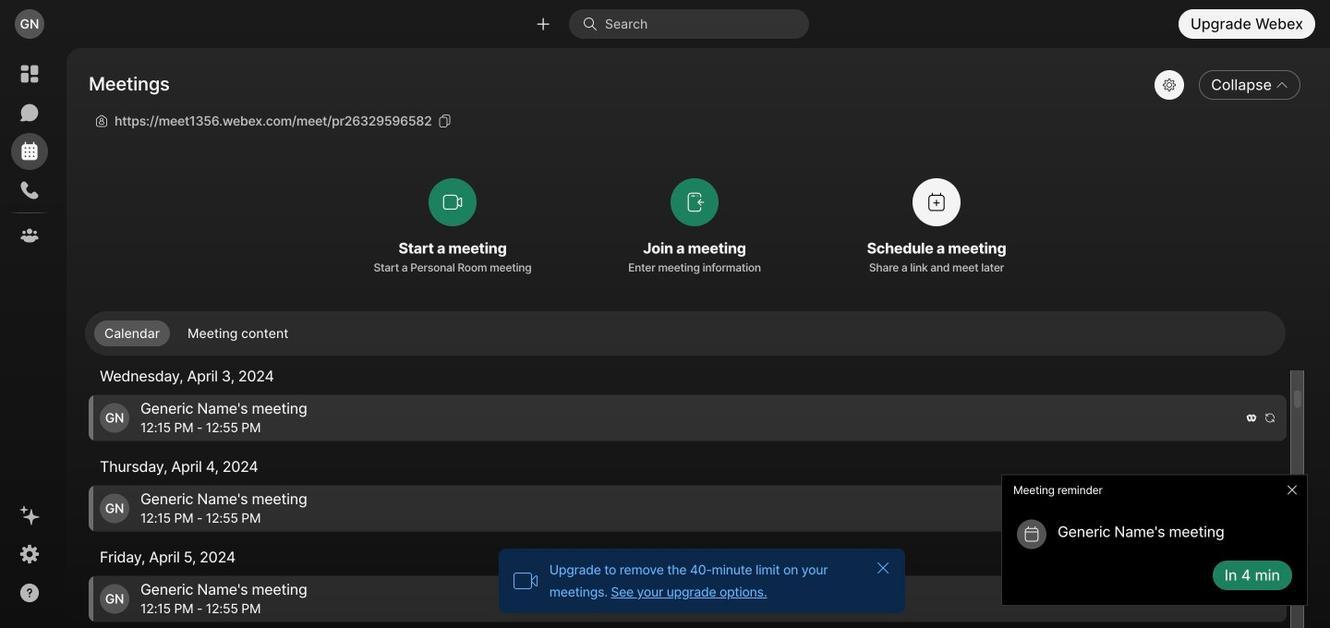 Task type: describe. For each thing, give the bounding box(es) containing it.
april 5, 2024 12:15 pm to 12:55 pm generic name's meeting recurring meeting,  generic name list item
[[89, 576, 1287, 622]]

cancel_16 image
[[876, 561, 890, 575]]

april 4, 2024 12:15 pm to 12:55 pm generic name's meeting recurring meeting,  generic name list item
[[89, 486, 1287, 532]]



Task type: locate. For each thing, give the bounding box(es) containing it.
navigation
[[0, 48, 59, 628]]

april 3, 2024 12:15 pm to 12:55 pm generic name's meeting recurring meeting,  generic name list item
[[89, 395, 1287, 441]]

camera_28 image
[[513, 568, 538, 594]]

alert
[[994, 467, 1315, 613]]

webex tab list
[[11, 55, 48, 254]]



Task type: vqa. For each thing, say whether or not it's contained in the screenshot.
webex tab list
yes



